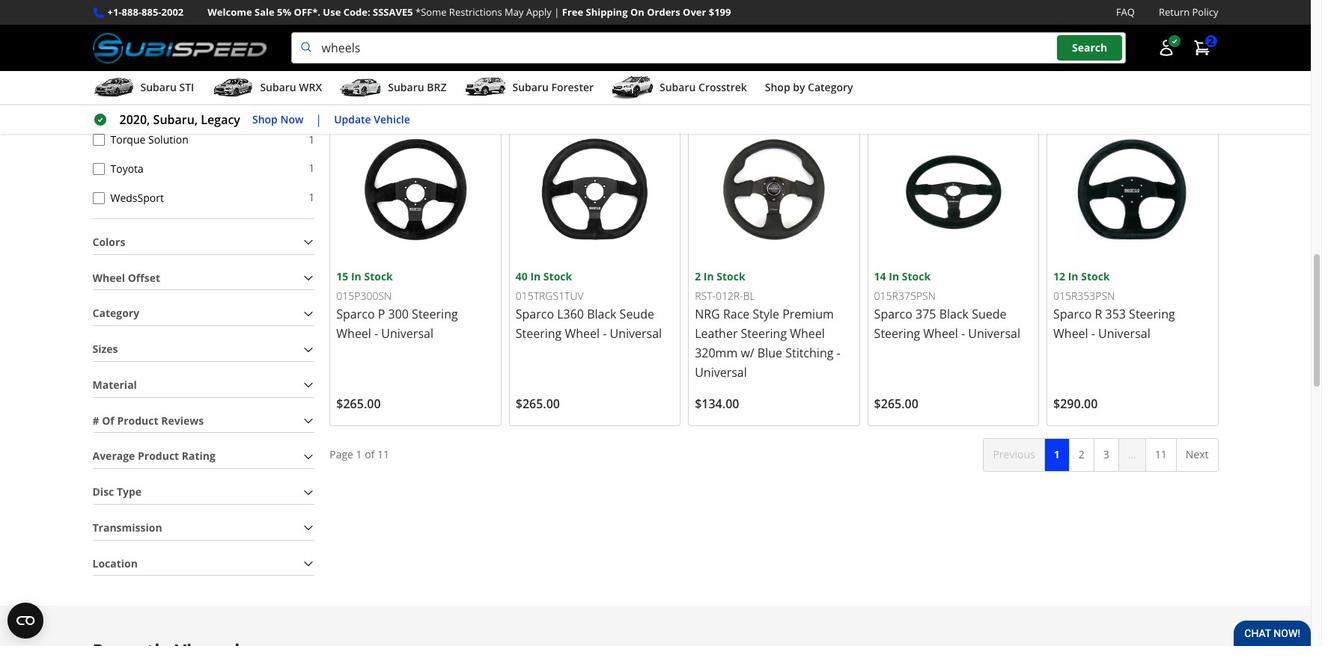 Task type: describe. For each thing, give the bounding box(es) containing it.
350mm
[[1082, 0, 1125, 12]]

steering inside nrg 350mm carbon fiber steering wheel silver oval shape - universal
[[1054, 15, 1100, 31]]

universal inside the 40 in stock 015trgs1tuv sparco l360 black seude steering wheel - universal
[[610, 326, 662, 342]]

#
[[92, 414, 99, 428]]

universal inside nrg 350mm carbon fiber steering wheel silver oval shape - universal
[[1098, 34, 1150, 51]]

- inside 14 in stock 015r375psn sparco 375 black suede steering wheel - universal
[[962, 326, 965, 342]]

wheel
[[1103, 15, 1136, 31]]

steering inside the 40 in stock 015trgs1tuv sparco l360 black seude steering wheel - universal
[[516, 326, 562, 342]]

$265.00 for sparco 375 black suede steering wheel - universal
[[874, 396, 919, 413]]

sparco l360 black seude steering wheel - universal image
[[516, 111, 674, 269]]

1 vertical spatial |
[[316, 112, 322, 128]]

forester
[[551, 80, 594, 94]]

sparco inside 14 in stock 015r375psn sparco 375 black suede steering wheel - universal
[[874, 306, 913, 323]]

0 vertical spatial 2 button
[[1186, 33, 1219, 63]]

steering inside 2 in stock rst-012r-bl nrg race style premium leather steering wheel 320mm w/ blue stitching - universal
[[741, 326, 787, 342]]

r inside "sparco r 368 steering wheel - universal"
[[737, 0, 744, 12]]

average product rating button
[[92, 446, 315, 469]]

sparco inside "sparco r 368 steering wheel - universal"
[[695, 0, 733, 12]]

subtle
[[110, 46, 141, 60]]

shop for shop by category
[[765, 80, 790, 94]]

40
[[516, 270, 528, 284]]

11 inside 11 button
[[1155, 448, 1167, 462]]

sparco l505 lap 5 steering wheel - universal
[[336, 0, 487, 31]]

- inside sparco l999 mugello suede steering wheel - universal
[[603, 15, 607, 31]]

return policy
[[1159, 5, 1219, 19]]

5
[[431, 0, 438, 12]]

2 vertical spatial 2
[[1079, 448, 1085, 462]]

in for sparco p 300 steering wheel - universal
[[351, 270, 362, 284]]

reviews
[[161, 414, 204, 428]]

+1-888-885-2002
[[107, 5, 184, 19]]

+1-888-885-2002 link
[[107, 4, 184, 20]]

next
[[1186, 448, 1209, 462]]

policy
[[1193, 5, 1219, 19]]

search input field
[[291, 32, 1126, 64]]

welcome
[[208, 5, 252, 19]]

universal inside 15 in stock 015p300sn sparco p 300 steering wheel - universal
[[381, 326, 434, 342]]

l360 inside sparco l360 black leather steering wheel - universal
[[916, 0, 943, 12]]

toyota
[[110, 162, 144, 176]]

subaru,
[[153, 112, 198, 128]]

subaru forester button
[[465, 74, 594, 104]]

update vehicle button
[[334, 111, 410, 128]]

2020,
[[119, 112, 150, 128]]

subaru sti
[[140, 80, 194, 94]]

over
[[683, 5, 706, 19]]

of inside dropdown button
[[102, 414, 114, 428]]

14
[[874, 270, 886, 284]]

subaru for subaru sti
[[140, 80, 177, 94]]

in for nrg race style premium leather steering wheel 320mm w/ blue stitching - universal
[[704, 270, 714, 284]]

steering inside 14 in stock 015r375psn sparco 375 black suede steering wheel - universal
[[874, 326, 920, 342]]

universal inside sparco l505 lap 5 steering wheel - universal
[[381, 15, 434, 31]]

888-
[[122, 5, 142, 19]]

- inside sparco l360 black leather steering wheel - universal
[[962, 15, 965, 31]]

sparco inside 12 in stock 015r353psn sparco r 353 steering wheel - universal
[[1054, 307, 1092, 323]]

steering inside "sparco r 368 steering wheel - universal"
[[771, 0, 817, 12]]

seude
[[620, 306, 654, 323]]

- inside the 40 in stock 015trgs1tuv sparco l360 black seude steering wheel - universal
[[603, 326, 607, 342]]

universal inside sparco l999 mugello suede steering wheel - universal
[[610, 15, 662, 31]]

# of product reviews button
[[92, 410, 315, 433]]

subaru wrx button
[[212, 74, 322, 104]]

sparco l999 mugello suede steering wheel - universal
[[516, 0, 670, 31]]

vehicle
[[374, 112, 410, 126]]

subaru for subaru brz
[[388, 80, 424, 94]]

SSR Wheels button
[[92, 18, 104, 30]]

brz
[[427, 80, 447, 94]]

sparco inside 15 in stock 015p300sn sparco p 300 steering wheel - universal
[[336, 306, 375, 323]]

stock for p
[[364, 270, 393, 284]]

carbon
[[1128, 0, 1169, 12]]

$240.67
[[874, 66, 919, 82]]

$310.00 for sparco l505 lap 5 steering wheel - universal
[[336, 66, 381, 82]]

titan
[[110, 104, 135, 118]]

transmission button
[[92, 517, 315, 540]]

wedssport
[[110, 191, 164, 205]]

in for sparco 375 black suede steering wheel - universal
[[889, 270, 899, 284]]

shop by category
[[765, 80, 853, 94]]

category button
[[92, 303, 315, 326]]

subaru wrx
[[260, 80, 322, 94]]

average product rating
[[92, 450, 216, 464]]

11 button
[[1146, 439, 1177, 473]]

black for sparco l360 black seude steering wheel - universal
[[587, 306, 617, 323]]

faq link
[[1116, 4, 1135, 20]]

wheel offset
[[92, 271, 160, 285]]

solution
[[148, 133, 189, 147]]

Toyota button
[[92, 163, 104, 175]]

w/
[[741, 345, 755, 362]]

steering inside sparco l505 lap 5 steering wheel - universal
[[441, 0, 487, 12]]

titan wheels
[[110, 104, 173, 118]]

silver
[[1139, 15, 1169, 31]]

off*.
[[294, 5, 320, 19]]

ellipses image
[[1119, 439, 1146, 473]]

2 inside 2 in stock rst-012r-bl nrg race style premium leather steering wheel 320mm w/ blue stitching - universal
[[695, 270, 701, 284]]

$265.00 for sparco l360 black seude steering wheel - universal
[[516, 396, 560, 413]]

12
[[1054, 270, 1066, 284]]

1 for torque solution
[[309, 132, 315, 146]]

Torque Solution button
[[92, 134, 104, 146]]

page
[[330, 448, 353, 462]]

premium
[[783, 306, 834, 323]]

Tein button
[[92, 76, 104, 88]]

shipping
[[586, 5, 628, 19]]

leather inside 2 in stock rst-012r-bl nrg race style premium leather steering wheel 320mm w/ blue stitching - universal
[[695, 326, 738, 342]]

nrg inside nrg 350mm carbon fiber steering wheel silver oval shape - universal
[[1054, 0, 1079, 12]]

subaru forester
[[513, 80, 594, 94]]

apply
[[526, 5, 552, 19]]

lap
[[408, 0, 428, 12]]

012r-
[[716, 289, 743, 303]]

wheel inside sparco l999 mugello suede steering wheel - universal
[[565, 15, 600, 31]]

stock for bl
[[717, 270, 746, 284]]

...
[[1128, 448, 1137, 462]]

# of product reviews
[[92, 414, 204, 428]]

a subaru crosstrek thumbnail image image
[[612, 76, 654, 99]]

material button
[[92, 374, 315, 397]]

Red Line button
[[92, 0, 104, 1]]

by
[[793, 80, 805, 94]]

a subaru forester thumbnail image image
[[465, 76, 507, 99]]

sizes
[[92, 342, 118, 357]]

open widget image
[[7, 604, 43, 639]]

l360 inside the 40 in stock 015trgs1tuv sparco l360 black seude steering wheel - universal
[[557, 306, 584, 323]]

previous
[[993, 448, 1035, 462]]

wheel inside 12 in stock 015r353psn sparco r 353 steering wheel - universal
[[1054, 326, 1089, 342]]

type
[[117, 485, 142, 500]]

material
[[92, 378, 137, 392]]

nrg inside 2 in stock rst-012r-bl nrg race style premium leather steering wheel 320mm w/ blue stitching - universal
[[695, 306, 720, 323]]

oval
[[1172, 15, 1197, 31]]

wheel inside 2 in stock rst-012r-bl nrg race style premium leather steering wheel 320mm w/ blue stitching - universal
[[790, 326, 825, 342]]

sparco inside sparco l505 lap 5 steering wheel - universal
[[336, 0, 375, 12]]

nrg race style premium leather steering wheel 320mm w/ blue stitching - universal image
[[695, 111, 853, 269]]

1 vertical spatial product
[[138, 450, 179, 464]]

subtle solutions
[[110, 46, 189, 60]]

category
[[808, 80, 853, 94]]

suede inside 14 in stock 015r375psn sparco 375 black suede steering wheel - universal
[[972, 306, 1007, 323]]

in for sparco r 353 steering wheel - universal
[[1068, 270, 1079, 284]]

disc
[[92, 485, 114, 500]]

in for sparco l360 black seude steering wheel - universal
[[530, 270, 541, 284]]

suede inside sparco l999 mugello suede steering wheel - universal
[[635, 0, 670, 12]]

sssave5
[[373, 5, 413, 19]]

368
[[747, 0, 768, 12]]

ssr wheels
[[110, 17, 167, 31]]

now
[[280, 112, 304, 126]]

wheel offset button
[[92, 267, 315, 290]]

style
[[753, 306, 779, 323]]

a subaru brz thumbnail image image
[[340, 76, 382, 99]]

shop now link
[[252, 111, 304, 128]]



Task type: vqa. For each thing, say whether or not it's contained in the screenshot.
THE 2008-
no



Task type: locate. For each thing, give the bounding box(es) containing it.
1 for tein
[[309, 74, 315, 88]]

universal inside 12 in stock 015r353psn sparco r 353 steering wheel - universal
[[1099, 326, 1151, 342]]

black
[[946, 0, 975, 12], [587, 306, 617, 323], [939, 306, 969, 323]]

sizes button
[[92, 339, 315, 362]]

steering inside 15 in stock 015p300sn sparco p 300 steering wheel - universal
[[412, 306, 458, 323]]

steering left free
[[516, 15, 562, 31]]

steering inside sparco l999 mugello suede steering wheel - universal
[[516, 15, 562, 31]]

1 horizontal spatial suede
[[972, 306, 1007, 323]]

11 right ...
[[1155, 448, 1167, 462]]

of right #
[[102, 414, 114, 428]]

subaru left sti
[[140, 80, 177, 94]]

0 vertical spatial leather
[[978, 0, 1021, 12]]

subaru sti button
[[92, 74, 194, 104]]

1 in from the left
[[351, 270, 362, 284]]

1 horizontal spatial nrg
[[1054, 0, 1079, 12]]

1 vertical spatial wheels
[[138, 104, 173, 118]]

nrg down rst-
[[695, 306, 720, 323]]

stock inside the 40 in stock 015trgs1tuv sparco l360 black seude steering wheel - universal
[[544, 270, 572, 284]]

0 vertical spatial l360
[[916, 0, 943, 12]]

0 horizontal spatial 11
[[377, 448, 389, 462]]

bl
[[743, 289, 755, 303]]

1 for wedssport
[[309, 190, 315, 205]]

0 vertical spatial nrg
[[1054, 0, 1079, 12]]

0 horizontal spatial 2 button
[[1069, 439, 1095, 473]]

universal inside "sparco r 368 steering wheel - universal"
[[740, 15, 792, 31]]

0 horizontal spatial l360
[[557, 306, 584, 323]]

1 vertical spatial shop
[[252, 112, 278, 126]]

4 in from the left
[[889, 270, 899, 284]]

l360
[[916, 0, 943, 12], [557, 306, 584, 323]]

sparco up $240.67
[[874, 0, 913, 12]]

shop left 'by'
[[765, 80, 790, 94]]

steering up shape at the right of the page
[[1054, 15, 1100, 31]]

885-
[[142, 5, 161, 19]]

wheel inside sparco l360 black leather steering wheel - universal
[[924, 15, 958, 31]]

in inside 14 in stock 015r375psn sparco 375 black suede steering wheel - universal
[[889, 270, 899, 284]]

1 horizontal spatial 2 button
[[1186, 33, 1219, 63]]

2 button left '3'
[[1069, 439, 1095, 473]]

1 for titan wheels
[[309, 103, 315, 117]]

l505
[[378, 0, 405, 12]]

sparco inside sparco l360 black leather steering wheel - universal
[[874, 0, 913, 12]]

0 vertical spatial wheels
[[131, 17, 167, 31]]

1 subaru from the left
[[140, 80, 177, 94]]

use
[[323, 5, 341, 19]]

steering down 'style'
[[741, 326, 787, 342]]

solutions
[[144, 46, 189, 60]]

shop for shop now
[[252, 112, 278, 126]]

stock inside 15 in stock 015p300sn sparco p 300 steering wheel - universal
[[364, 270, 393, 284]]

1 horizontal spatial leather
[[978, 0, 1021, 12]]

*some
[[416, 5, 447, 19]]

2 left '3'
[[1079, 448, 1085, 462]]

1 horizontal spatial |
[[554, 5, 560, 19]]

wheel inside "sparco r 368 steering wheel - universal"
[[695, 15, 730, 31]]

search button
[[1057, 35, 1123, 61]]

code:
[[343, 5, 370, 19]]

orders
[[647, 5, 680, 19]]

0 vertical spatial of
[[102, 414, 114, 428]]

ssr
[[110, 17, 128, 31]]

product up average product rating
[[117, 414, 158, 428]]

0 vertical spatial |
[[554, 5, 560, 19]]

1 horizontal spatial 11
[[1155, 448, 1167, 462]]

0 horizontal spatial 2
[[695, 270, 701, 284]]

1 horizontal spatial $310.00
[[516, 66, 560, 82]]

2 button down oval
[[1186, 33, 1219, 63]]

update
[[334, 112, 371, 126]]

- inside sparco l505 lap 5 steering wheel - universal
[[374, 15, 378, 31]]

may
[[505, 5, 524, 19]]

colors
[[92, 235, 125, 249]]

0 horizontal spatial leather
[[695, 326, 738, 342]]

| right now
[[316, 112, 322, 128]]

wheels for titan wheels
[[138, 104, 173, 118]]

3 in from the left
[[704, 270, 714, 284]]

leather inside sparco l360 black leather steering wheel - universal
[[978, 0, 1021, 12]]

wrx
[[299, 80, 322, 94]]

in inside the 40 in stock 015trgs1tuv sparco l360 black seude steering wheel - universal
[[530, 270, 541, 284]]

5 stock from the left
[[1081, 270, 1110, 284]]

0 horizontal spatial $310.00
[[336, 66, 381, 82]]

$310.00 right a subaru forester thumbnail image at left top
[[516, 66, 560, 82]]

sparco r 353 steering wheel - universal image
[[1054, 111, 1212, 269]]

1 vertical spatial 2
[[695, 270, 701, 284]]

black for sparco 375 black suede steering wheel - universal
[[939, 306, 969, 323]]

shop inside shop by category dropdown button
[[765, 80, 790, 94]]

1 for toyota
[[309, 161, 315, 176]]

subaru for subaru crosstrek
[[660, 80, 696, 94]]

320mm
[[695, 345, 738, 362]]

sparco left 'l999'
[[516, 0, 554, 12]]

disc type button
[[92, 482, 315, 505]]

r inside 12 in stock 015r353psn sparco r 353 steering wheel - universal
[[1095, 307, 1103, 323]]

a subaru sti thumbnail image image
[[92, 76, 134, 99]]

sparco down "015trgs1tuv"
[[516, 306, 554, 323]]

1 horizontal spatial l360
[[916, 0, 943, 12]]

1 vertical spatial l360
[[557, 306, 584, 323]]

sparco p 300 steering wheel - universal image
[[336, 111, 495, 269]]

subaru inside dropdown button
[[660, 80, 696, 94]]

1 $310.00 from the left
[[336, 66, 381, 82]]

4 subaru from the left
[[513, 80, 549, 94]]

stock inside 2 in stock rst-012r-bl nrg race style premium leather steering wheel 320mm w/ blue stitching - universal
[[717, 270, 746, 284]]

- inside nrg 350mm carbon fiber steering wheel silver oval shape - universal
[[1091, 34, 1095, 51]]

r left 368
[[737, 0, 744, 12]]

1 vertical spatial suede
[[972, 306, 1007, 323]]

in right the 40
[[530, 270, 541, 284]]

in up rst-
[[704, 270, 714, 284]]

stock up 012r-
[[717, 270, 746, 284]]

stock for r
[[1081, 270, 1110, 284]]

shop left now
[[252, 112, 278, 126]]

mugello
[[587, 0, 632, 12]]

steering up $240.67
[[874, 15, 920, 31]]

stock up 015p300sn on the left top of page
[[364, 270, 393, 284]]

subaru left "crosstrek"
[[660, 80, 696, 94]]

universal inside 14 in stock 015r375psn sparco 375 black suede steering wheel - universal
[[968, 326, 1021, 342]]

1 11 from the left
[[377, 448, 389, 462]]

suede right the '375'
[[972, 306, 1007, 323]]

stock up "015trgs1tuv"
[[544, 270, 572, 284]]

1 inside button
[[1054, 448, 1060, 462]]

1 for ssr wheels
[[309, 16, 315, 30]]

shop inside shop now link
[[252, 112, 278, 126]]

0 horizontal spatial |
[[316, 112, 322, 128]]

subaru inside dropdown button
[[260, 80, 296, 94]]

race
[[723, 306, 750, 323]]

black inside 14 in stock 015r375psn sparco 375 black suede steering wheel - universal
[[939, 306, 969, 323]]

subispeed logo image
[[92, 32, 267, 64]]

015trgs1tuv
[[516, 289, 584, 303]]

subaru left forester
[[513, 80, 549, 94]]

subaru for subaru forester
[[513, 80, 549, 94]]

$265.00 for sparco p 300 steering wheel - universal
[[336, 396, 381, 413]]

wheels for ssr wheels
[[131, 17, 167, 31]]

stitching
[[786, 345, 834, 362]]

$310.00 up update
[[336, 66, 381, 82]]

wheel inside sparco l505 lap 5 steering wheel - universal
[[336, 15, 371, 31]]

5 in from the left
[[1068, 270, 1079, 284]]

in inside 12 in stock 015r353psn sparco r 353 steering wheel - universal
[[1068, 270, 1079, 284]]

free
[[562, 5, 583, 19]]

wheel inside 14 in stock 015r375psn sparco 375 black suede steering wheel - universal
[[924, 326, 958, 342]]

0 horizontal spatial of
[[102, 414, 114, 428]]

shop now
[[252, 112, 304, 126]]

- inside "sparco r 368 steering wheel - universal"
[[733, 15, 737, 31]]

subaru for subaru wrx
[[260, 80, 296, 94]]

return policy link
[[1159, 4, 1219, 20]]

steering down the '375'
[[874, 326, 920, 342]]

1 horizontal spatial r
[[1095, 307, 1103, 323]]

1
[[309, 16, 315, 30], [309, 45, 315, 59], [309, 74, 315, 88], [309, 103, 315, 117], [309, 132, 315, 146], [309, 161, 315, 176], [309, 190, 315, 205], [356, 448, 362, 462], [1054, 448, 1060, 462]]

Subtle Solutions button
[[92, 47, 104, 59]]

transmission
[[92, 521, 162, 535]]

0 horizontal spatial shop
[[252, 112, 278, 126]]

stock inside 14 in stock 015r375psn sparco 375 black suede steering wheel - universal
[[902, 270, 931, 284]]

in right "14"
[[889, 270, 899, 284]]

0 horizontal spatial r
[[737, 0, 744, 12]]

2 stock from the left
[[544, 270, 572, 284]]

1 button
[[1044, 439, 1070, 473]]

- inside 12 in stock 015r353psn sparco r 353 steering wheel - universal
[[1092, 326, 1095, 342]]

search
[[1072, 41, 1108, 55]]

universal inside 2 in stock rst-012r-bl nrg race style premium leather steering wheel 320mm w/ blue stitching - universal
[[695, 365, 747, 381]]

in inside 2 in stock rst-012r-bl nrg race style premium leather steering wheel 320mm w/ blue stitching - universal
[[704, 270, 714, 284]]

3
[[1104, 448, 1110, 462]]

- inside 15 in stock 015p300sn sparco p 300 steering wheel - universal
[[374, 326, 378, 342]]

1 vertical spatial 2 button
[[1069, 439, 1095, 473]]

black inside the 40 in stock 015trgs1tuv sparco l360 black seude steering wheel - universal
[[587, 306, 617, 323]]

sparco down 015p300sn on the left top of page
[[336, 306, 375, 323]]

0 horizontal spatial nrg
[[695, 306, 720, 323]]

wheels
[[131, 17, 167, 31], [138, 104, 173, 118]]

product down # of product reviews
[[138, 450, 179, 464]]

sparco l360 black leather steering wheel - universal
[[874, 0, 1021, 31]]

a subaru wrx thumbnail image image
[[212, 76, 254, 99]]

2 11 from the left
[[1155, 448, 1167, 462]]

of right page
[[365, 448, 375, 462]]

in
[[351, 270, 362, 284], [530, 270, 541, 284], [704, 270, 714, 284], [889, 270, 899, 284], [1068, 270, 1079, 284]]

sparco left l505
[[336, 0, 375, 12]]

universal inside sparco l360 black leather steering wheel - universal
[[968, 15, 1021, 31]]

steering inside sparco l360 black leather steering wheel - universal
[[874, 15, 920, 31]]

sparco inside sparco l999 mugello suede steering wheel - universal
[[516, 0, 554, 12]]

in inside 15 in stock 015p300sn sparco p 300 steering wheel - universal
[[351, 270, 362, 284]]

- inside 2 in stock rst-012r-bl nrg race style premium leather steering wheel 320mm w/ blue stitching - universal
[[837, 345, 841, 362]]

300
[[388, 306, 409, 323]]

shop by category button
[[765, 74, 853, 104]]

0 vertical spatial 2
[[1208, 34, 1214, 48]]

0 vertical spatial product
[[117, 414, 158, 428]]

2 button
[[1186, 33, 1219, 63], [1069, 439, 1095, 473]]

sparco inside the 40 in stock 015trgs1tuv sparco l360 black seude steering wheel - universal
[[516, 306, 554, 323]]

disc type
[[92, 485, 142, 500]]

sale
[[255, 5, 275, 19]]

2 down policy
[[1208, 34, 1214, 48]]

$320.00
[[1054, 66, 1098, 82]]

WedsSport button
[[92, 192, 104, 204]]

subaru left brz
[[388, 80, 424, 94]]

11 right page
[[377, 448, 389, 462]]

2 subaru from the left
[[260, 80, 296, 94]]

0 vertical spatial suede
[[635, 0, 670, 12]]

nrg up shape at the right of the page
[[1054, 0, 1079, 12]]

suede right mugello
[[635, 0, 670, 12]]

353
[[1106, 307, 1126, 323]]

stock for 375
[[902, 270, 931, 284]]

2002
[[161, 5, 184, 19]]

1 horizontal spatial 2
[[1079, 448, 1085, 462]]

015r375psn
[[874, 289, 936, 303]]

colors button
[[92, 231, 315, 254]]

stock up 015r353psn
[[1081, 270, 1110, 284]]

sparco 375 black suede steering wheel - universal image
[[874, 111, 1033, 269]]

black inside sparco l360 black leather steering wheel - universal
[[946, 0, 975, 12]]

button image
[[1157, 39, 1175, 57]]

nrg 350mm carbon fiber steering wheel silver oval shape - universal
[[1054, 0, 1200, 51]]

0 vertical spatial r
[[737, 0, 744, 12]]

wheel inside the 40 in stock 015trgs1tuv sparco l360 black seude steering wheel - universal
[[565, 326, 600, 342]]

torque
[[110, 133, 146, 147]]

update vehicle
[[334, 112, 410, 126]]

product
[[117, 414, 158, 428], [138, 450, 179, 464]]

1 for subtle solutions
[[309, 45, 315, 59]]

restrictions
[[449, 5, 502, 19]]

2 up rst-
[[695, 270, 701, 284]]

steering right the 300
[[412, 306, 458, 323]]

1 vertical spatial r
[[1095, 307, 1103, 323]]

torque solution
[[110, 133, 189, 147]]

1 horizontal spatial shop
[[765, 80, 790, 94]]

2020, subaru, legacy
[[119, 112, 240, 128]]

in right 15
[[351, 270, 362, 284]]

wheel inside dropdown button
[[92, 271, 125, 285]]

$310.00 for sparco l999 mugello suede steering wheel - universal
[[516, 66, 560, 82]]

steering right 5
[[441, 0, 487, 12]]

steering inside 12 in stock 015r353psn sparco r 353 steering wheel - universal
[[1129, 307, 1175, 323]]

sparco r 368 steering wheel - universal
[[695, 0, 817, 31]]

4 stock from the left
[[902, 270, 931, 284]]

subaru up shop now
[[260, 80, 296, 94]]

1 stock from the left
[[364, 270, 393, 284]]

3 subaru from the left
[[388, 80, 424, 94]]

r left 353
[[1095, 307, 1103, 323]]

return
[[1159, 5, 1190, 19]]

1 vertical spatial leather
[[695, 326, 738, 342]]

015p300sn
[[336, 289, 392, 303]]

welcome sale 5% off*. use code: sssave5
[[208, 5, 413, 19]]

leather
[[978, 0, 1021, 12], [695, 326, 738, 342]]

subaru
[[140, 80, 177, 94], [260, 80, 296, 94], [388, 80, 424, 94], [513, 80, 549, 94], [660, 80, 696, 94]]

0 horizontal spatial suede
[[635, 0, 670, 12]]

2 horizontal spatial 2
[[1208, 34, 1214, 48]]

in right 12
[[1068, 270, 1079, 284]]

steering down "015trgs1tuv"
[[516, 326, 562, 342]]

2 $310.00 from the left
[[516, 66, 560, 82]]

11
[[377, 448, 389, 462], [1155, 448, 1167, 462]]

p
[[378, 306, 385, 323]]

1 vertical spatial of
[[365, 448, 375, 462]]

*some restrictions may apply | free shipping on orders over $199
[[416, 5, 731, 19]]

location
[[92, 557, 138, 571]]

blue
[[758, 345, 783, 362]]

next button
[[1176, 439, 1219, 473]]

sparco up search input field
[[695, 0, 733, 12]]

5 subaru from the left
[[660, 80, 696, 94]]

0 vertical spatial shop
[[765, 80, 790, 94]]

| left free
[[554, 5, 560, 19]]

stock up 015r375psn
[[902, 270, 931, 284]]

stock for l360
[[544, 270, 572, 284]]

sparco down 015r375psn
[[874, 306, 913, 323]]

on
[[630, 5, 645, 19]]

sparco down 015r353psn
[[1054, 307, 1092, 323]]

steering right 353
[[1129, 307, 1175, 323]]

Titan Wheels button
[[92, 105, 104, 117]]

wheel inside 15 in stock 015p300sn sparco p 300 steering wheel - universal
[[336, 326, 371, 342]]

1 vertical spatial nrg
[[695, 306, 720, 323]]

40 in stock 015trgs1tuv sparco l360 black seude steering wheel - universal
[[516, 270, 662, 342]]

subaru brz button
[[340, 74, 447, 104]]

steering right 368
[[771, 0, 817, 12]]

|
[[554, 5, 560, 19], [316, 112, 322, 128]]

2 in from the left
[[530, 270, 541, 284]]

3 stock from the left
[[717, 270, 746, 284]]

stock inside 12 in stock 015r353psn sparco r 353 steering wheel - universal
[[1081, 270, 1110, 284]]

1 horizontal spatial of
[[365, 448, 375, 462]]

universal
[[381, 15, 434, 31], [610, 15, 662, 31], [740, 15, 792, 31], [968, 15, 1021, 31], [1098, 34, 1150, 51], [381, 326, 434, 342], [610, 326, 662, 342], [968, 326, 1021, 342], [1099, 326, 1151, 342], [695, 365, 747, 381]]



